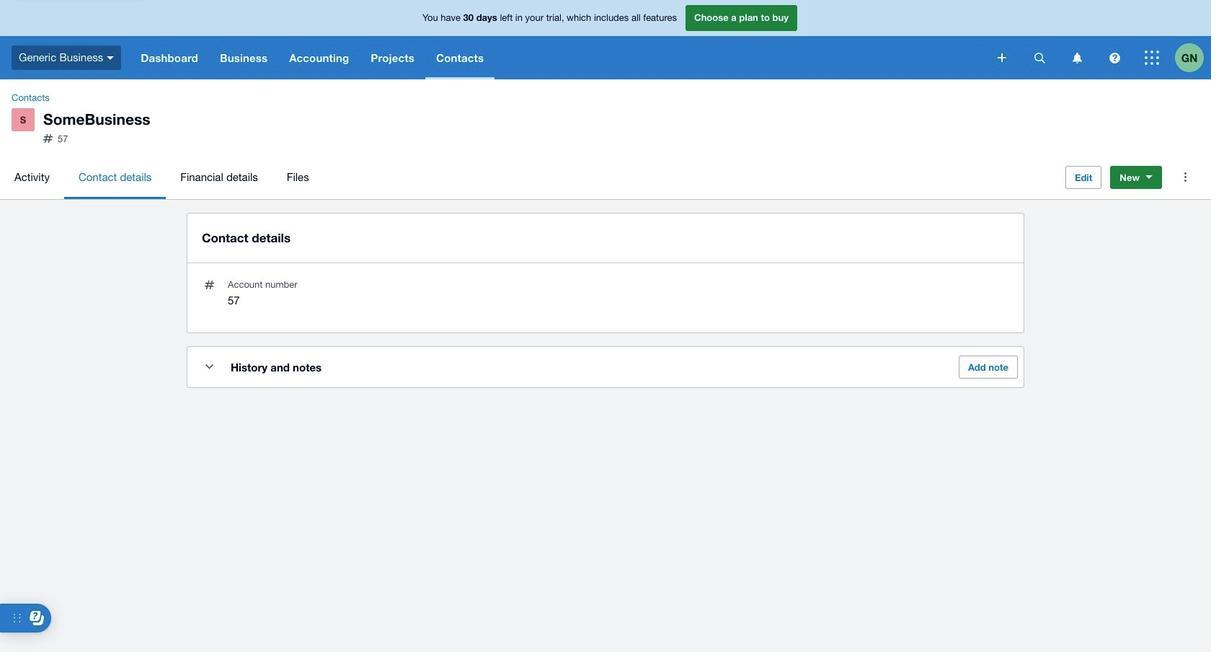 Task type: describe. For each thing, give the bounding box(es) containing it.
actions menu image
[[1171, 163, 1200, 192]]

toggle image
[[205, 364, 213, 369]]

0 horizontal spatial svg image
[[107, 56, 114, 60]]



Task type: locate. For each thing, give the bounding box(es) containing it.
svg image
[[1035, 52, 1046, 63], [107, 56, 114, 60]]

menu
[[0, 156, 1055, 199]]

banner
[[0, 0, 1212, 79]]

svg image
[[1145, 50, 1160, 65], [1073, 52, 1082, 63], [1110, 52, 1121, 63], [998, 53, 1007, 62]]

1 horizontal spatial svg image
[[1035, 52, 1046, 63]]



Task type: vqa. For each thing, say whether or not it's contained in the screenshot.
menu
yes



